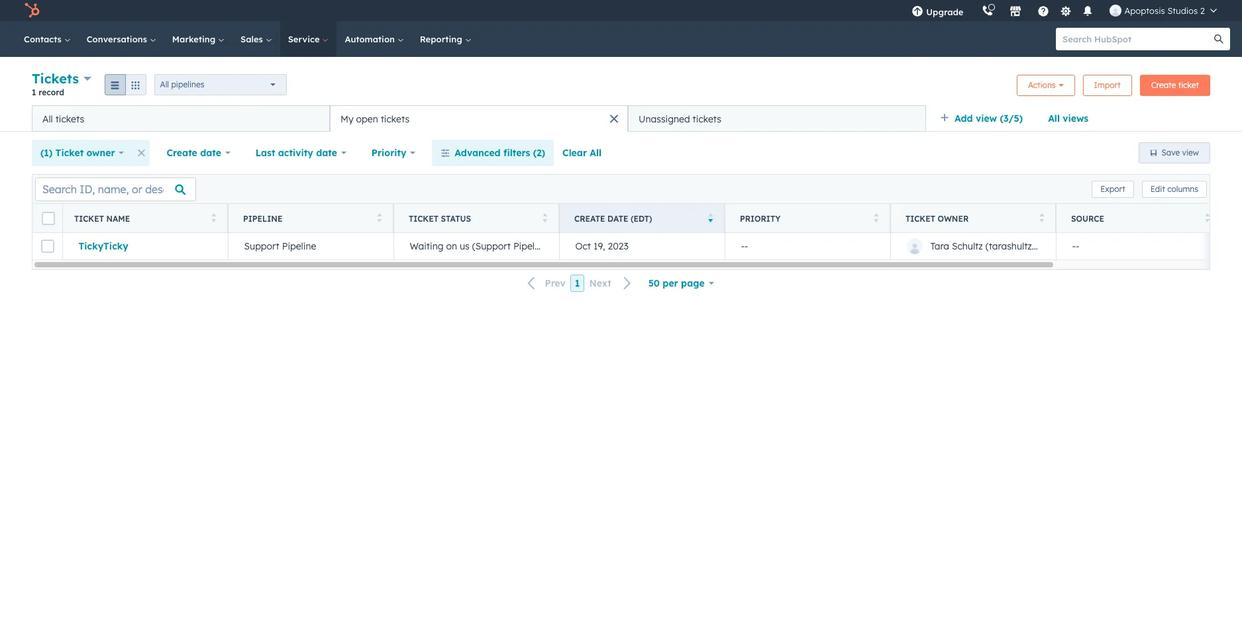 Task type: locate. For each thing, give the bounding box(es) containing it.
all pipelines button
[[154, 74, 287, 95]]

create left ticket
[[1152, 80, 1177, 90]]

prev button
[[520, 275, 571, 293]]

view inside add view (3/5) popup button
[[976, 113, 998, 125]]

owner up tara
[[938, 214, 969, 224]]

save
[[1162, 148, 1181, 158]]

5 press to sort. element from the left
[[1040, 213, 1045, 224]]

tickets inside "button"
[[693, 113, 722, 125]]

date inside popup button
[[316, 147, 337, 159]]

0 vertical spatial priority
[[372, 147, 407, 159]]

2 horizontal spatial date
[[608, 214, 629, 224]]

sales
[[241, 34, 266, 44]]

pipeline up the support
[[243, 214, 283, 224]]

menu item
[[973, 0, 976, 21]]

actions button
[[1017, 75, 1075, 96]]

1 horizontal spatial 1
[[575, 278, 580, 290]]

2 horizontal spatial press to sort. image
[[1205, 213, 1210, 222]]

press to sort. image
[[874, 213, 879, 222], [1040, 213, 1045, 222], [1205, 213, 1210, 222]]

view right add
[[976, 113, 998, 125]]

1 vertical spatial pipeline
[[282, 241, 316, 253]]

1 horizontal spatial view
[[1183, 148, 1200, 158]]

ticket
[[1179, 80, 1200, 90]]

(edt)
[[631, 214, 653, 224]]

tickets
[[55, 113, 84, 125], [381, 113, 410, 125], [693, 113, 722, 125]]

create inside create date popup button
[[167, 147, 197, 159]]

import
[[1095, 80, 1121, 90]]

tara schultz (tarashultz49@gmail.com)
[[931, 241, 1101, 253]]

next
[[590, 278, 612, 290]]

date for create date (edt)
[[608, 214, 629, 224]]

(3/5)
[[1000, 113, 1023, 125]]

1
[[32, 87, 36, 97], [575, 278, 580, 290]]

search button
[[1208, 28, 1231, 50]]

next button
[[585, 275, 640, 293]]

2023
[[608, 241, 629, 253]]

create up oct
[[575, 214, 606, 224]]

ticket left the name
[[74, 214, 104, 224]]

view for add
[[976, 113, 998, 125]]

0 vertical spatial 1
[[32, 87, 36, 97]]

edit columns
[[1151, 184, 1199, 194]]

service link
[[280, 21, 337, 57]]

group inside tickets banner
[[104, 74, 146, 95]]

0 horizontal spatial create
[[167, 147, 197, 159]]

1 horizontal spatial date
[[316, 147, 337, 159]]

1 tickets from the left
[[55, 113, 84, 125]]

pipelines
[[171, 79, 204, 89]]

date down all tickets button
[[200, 147, 221, 159]]

1 inside button
[[575, 278, 580, 290]]

1 horizontal spatial press to sort. image
[[1040, 213, 1045, 222]]

2 press to sort. image from the left
[[1040, 213, 1045, 222]]

(1) ticket owner
[[40, 147, 115, 159]]

waiting
[[410, 241, 444, 253]]

3 tickets from the left
[[693, 113, 722, 125]]

tickets right 'unassigned'
[[693, 113, 722, 125]]

2 horizontal spatial create
[[1152, 80, 1177, 90]]

view right save
[[1183, 148, 1200, 158]]

ticket right (1)
[[55, 147, 84, 159]]

contacts
[[24, 34, 64, 44]]

all for all tickets
[[42, 113, 53, 125]]

ticket up the waiting
[[409, 214, 439, 224]]

notifications button
[[1077, 0, 1100, 21]]

view
[[976, 113, 998, 125], [1183, 148, 1200, 158]]

tickets down record
[[55, 113, 84, 125]]

ticket status
[[409, 214, 471, 224]]

apoptosis studios 2 button
[[1103, 0, 1226, 21]]

unassigned tickets
[[639, 113, 722, 125]]

tara schultz image
[[1110, 5, 1122, 17]]

1 for 1
[[575, 278, 580, 290]]

edit
[[1151, 184, 1166, 194]]

pipeline)
[[514, 241, 551, 253]]

1 horizontal spatial -- button
[[1056, 233, 1222, 260]]

priority down 'my open tickets'
[[372, 147, 407, 159]]

pipeline inside button
[[282, 241, 316, 253]]

owner
[[86, 147, 115, 159], [938, 214, 969, 224]]

0 horizontal spatial --
[[741, 241, 749, 253]]

1 press to sort. image from the left
[[874, 213, 879, 222]]

2 tickets from the left
[[381, 113, 410, 125]]

0 horizontal spatial date
[[200, 147, 221, 159]]

support pipeline button
[[228, 233, 394, 260]]

create for create date (edt)
[[575, 214, 606, 224]]

conversations link
[[79, 21, 164, 57]]

date right 'activity'
[[316, 147, 337, 159]]

press to sort. image for pipeline
[[377, 213, 382, 222]]

unassigned
[[639, 113, 690, 125]]

all for all views
[[1049, 113, 1060, 125]]

1 right prev
[[575, 278, 580, 290]]

0 horizontal spatial press to sort. image
[[211, 213, 216, 222]]

us
[[460, 241, 470, 253]]

create for create ticket
[[1152, 80, 1177, 90]]

tara
[[931, 241, 950, 253]]

menu
[[903, 0, 1227, 21]]

press to sort. element for ticket status
[[542, 213, 547, 224]]

2 -- from the left
[[1073, 241, 1080, 253]]

save view
[[1162, 148, 1200, 158]]

automation
[[345, 34, 398, 44]]

1 horizontal spatial create
[[575, 214, 606, 224]]

press to sort. image down edit columns "button"
[[1205, 213, 1210, 222]]

pipeline right the support
[[282, 241, 316, 253]]

-
[[741, 241, 745, 253], [745, 241, 749, 253], [1073, 241, 1076, 253], [1076, 241, 1080, 253]]

date left "(edt)"
[[608, 214, 629, 224]]

0 vertical spatial owner
[[86, 147, 115, 159]]

unassigned tickets button
[[628, 105, 927, 132]]

2 vertical spatial create
[[575, 214, 606, 224]]

1 press to sort. image from the left
[[211, 213, 216, 222]]

all tickets
[[42, 113, 84, 125]]

help button
[[1033, 0, 1055, 21]]

0 vertical spatial view
[[976, 113, 998, 125]]

press to sort. image left ticket owner
[[874, 213, 879, 222]]

1 horizontal spatial owner
[[938, 214, 969, 224]]

create inside create ticket button
[[1152, 80, 1177, 90]]

1 left record
[[32, 87, 36, 97]]

all views link
[[1040, 105, 1098, 132]]

press to sort. element for priority
[[874, 213, 879, 224]]

save view button
[[1139, 143, 1211, 164]]

create down all tickets button
[[167, 147, 197, 159]]

notifications image
[[1083, 6, 1095, 18]]

4 press to sort. element from the left
[[874, 213, 879, 224]]

reporting
[[420, 34, 465, 44]]

0 vertical spatial create
[[1152, 80, 1177, 90]]

1 vertical spatial create
[[167, 147, 197, 159]]

2 horizontal spatial press to sort. image
[[542, 213, 547, 222]]

2 horizontal spatial tickets
[[693, 113, 722, 125]]

1 inside tickets banner
[[32, 87, 36, 97]]

2 press to sort. element from the left
[[377, 213, 382, 224]]

reporting link
[[412, 21, 480, 57]]

all left views
[[1049, 113, 1060, 125]]

tickets inside button
[[55, 113, 84, 125]]

50
[[649, 278, 660, 290]]

columns
[[1168, 184, 1199, 194]]

pipeline
[[243, 214, 283, 224], [282, 241, 316, 253]]

priority
[[372, 147, 407, 159], [740, 214, 781, 224]]

search image
[[1215, 34, 1224, 44]]

help image
[[1038, 6, 1050, 18]]

group
[[104, 74, 146, 95]]

1 vertical spatial priority
[[740, 214, 781, 224]]

activity
[[278, 147, 313, 159]]

1 horizontal spatial press to sort. image
[[377, 213, 382, 222]]

0 horizontal spatial press to sort. image
[[874, 213, 879, 222]]

all left "pipelines"
[[160, 79, 169, 89]]

calling icon image
[[983, 5, 994, 17]]

6 press to sort. element from the left
[[1205, 213, 1210, 224]]

0 horizontal spatial priority
[[372, 147, 407, 159]]

all down 1 record
[[42, 113, 53, 125]]

hubspot link
[[16, 3, 50, 19]]

my
[[341, 113, 354, 125]]

1 vertical spatial 1
[[575, 278, 580, 290]]

ticket up tara
[[906, 214, 936, 224]]

owner up search id, name, or description search box
[[86, 147, 115, 159]]

create for create date
[[167, 147, 197, 159]]

2 press to sort. image from the left
[[377, 213, 382, 222]]

press to sort. element
[[211, 213, 216, 224], [377, 213, 382, 224], [542, 213, 547, 224], [874, 213, 879, 224], [1040, 213, 1045, 224], [1205, 213, 1210, 224]]

export
[[1101, 184, 1126, 194]]

0 horizontal spatial tickets
[[55, 113, 84, 125]]

menu containing apoptosis studios 2
[[903, 0, 1227, 21]]

0 horizontal spatial 1
[[32, 87, 36, 97]]

tickets right open
[[381, 113, 410, 125]]

priority right descending sort. press to sort ascending. element
[[740, 214, 781, 224]]

tickyticky
[[79, 241, 128, 253]]

settings image
[[1060, 6, 1072, 18]]

0 horizontal spatial -- button
[[725, 233, 891, 260]]

1 vertical spatial view
[[1183, 148, 1200, 158]]

clear all
[[563, 147, 602, 159]]

press to sort. image
[[211, 213, 216, 222], [377, 213, 382, 222], [542, 213, 547, 222]]

create date button
[[158, 140, 239, 166]]

service
[[288, 34, 322, 44]]

schultz
[[952, 241, 983, 253]]

press to sort. image for ticket status
[[542, 213, 547, 222]]

press to sort. image up the (tarashultz49@gmail.com)
[[1040, 213, 1045, 222]]

all inside popup button
[[160, 79, 169, 89]]

view inside save view button
[[1183, 148, 1200, 158]]

1 -- from the left
[[741, 241, 749, 253]]

sales link
[[233, 21, 280, 57]]

0 horizontal spatial owner
[[86, 147, 115, 159]]

all right clear
[[590, 147, 602, 159]]

0 horizontal spatial view
[[976, 113, 998, 125]]

1 -- button from the left
[[725, 233, 891, 260]]

press to sort. element for ticket owner
[[1040, 213, 1045, 224]]

oct
[[576, 241, 591, 253]]

3 press to sort. image from the left
[[1205, 213, 1210, 222]]

create
[[1152, 80, 1177, 90], [167, 147, 197, 159], [575, 214, 606, 224]]

0 vertical spatial pipeline
[[243, 214, 283, 224]]

1 horizontal spatial --
[[1073, 241, 1080, 253]]

1 vertical spatial owner
[[938, 214, 969, 224]]

create ticket
[[1152, 80, 1200, 90]]

(tarashultz49@gmail.com)
[[986, 241, 1101, 253]]

1 horizontal spatial tickets
[[381, 113, 410, 125]]

(1) ticket owner button
[[32, 140, 133, 166]]

clear all button
[[554, 140, 611, 166]]

date inside popup button
[[200, 147, 221, 159]]

marketplaces image
[[1010, 6, 1022, 18]]

3 press to sort. element from the left
[[542, 213, 547, 224]]

ticket
[[55, 147, 84, 159], [74, 214, 104, 224], [409, 214, 439, 224], [906, 214, 936, 224]]

3 press to sort. image from the left
[[542, 213, 547, 222]]



Task type: vqa. For each thing, say whether or not it's contained in the screenshot.
ONBOARDING.STEPS.FINALSTEP.TITLE Image
no



Task type: describe. For each thing, give the bounding box(es) containing it.
create ticket button
[[1140, 75, 1211, 96]]

1 record
[[32, 87, 64, 97]]

2 -- button from the left
[[1056, 233, 1222, 260]]

add view (3/5)
[[955, 113, 1023, 125]]

2
[[1201, 5, 1206, 16]]

owner inside popup button
[[86, 147, 115, 159]]

import button
[[1083, 75, 1133, 96]]

ticket for ticket name
[[74, 214, 104, 224]]

3 - from the left
[[1073, 241, 1076, 253]]

marketplaces button
[[1002, 0, 1030, 21]]

apoptosis studios 2
[[1125, 5, 1206, 16]]

upgrade
[[927, 7, 964, 17]]

filters
[[504, 147, 530, 159]]

oct 19, 2023
[[576, 241, 629, 253]]

press to sort. element for source
[[1205, 213, 1210, 224]]

export button
[[1092, 181, 1135, 198]]

oct 19, 2023 button
[[559, 233, 725, 260]]

press to sort. image for source
[[1205, 213, 1210, 222]]

hubspot image
[[24, 3, 40, 19]]

1 for 1 record
[[32, 87, 36, 97]]

(2)
[[533, 147, 546, 159]]

50 per page
[[649, 278, 705, 290]]

1 button
[[571, 275, 585, 292]]

marketing link
[[164, 21, 233, 57]]

tickets for unassigned tickets
[[693, 113, 722, 125]]

my open tickets button
[[330, 105, 628, 132]]

last activity date button
[[247, 140, 355, 166]]

automation link
[[337, 21, 412, 57]]

descending sort. press to sort ascending. image
[[708, 213, 713, 222]]

all for all pipelines
[[160, 79, 169, 89]]

Search ID, name, or description search field
[[35, 177, 196, 201]]

name
[[106, 214, 130, 224]]

upgrade image
[[912, 6, 924, 18]]

settings link
[[1058, 4, 1075, 18]]

actions
[[1029, 80, 1056, 90]]

studios
[[1168, 5, 1198, 16]]

edit columns button
[[1142, 181, 1208, 198]]

tickets banner
[[32, 69, 1211, 105]]

2 - from the left
[[745, 241, 749, 253]]

calling icon button
[[977, 2, 1000, 19]]

1 - from the left
[[741, 241, 745, 253]]

ticket inside "(1) ticket owner" popup button
[[55, 147, 84, 159]]

clear
[[563, 147, 587, 159]]

pagination navigation
[[520, 275, 640, 293]]

all pipelines
[[160, 79, 204, 89]]

create date
[[167, 147, 221, 159]]

my open tickets
[[341, 113, 410, 125]]

tickets for all tickets
[[55, 113, 84, 125]]

source
[[1072, 214, 1105, 224]]

marketing
[[172, 34, 218, 44]]

4 - from the left
[[1076, 241, 1080, 253]]

support
[[244, 241, 280, 253]]

press to sort. element for pipeline
[[377, 213, 382, 224]]

19,
[[594, 241, 606, 253]]

record
[[39, 87, 64, 97]]

ticket name
[[74, 214, 130, 224]]

waiting on us (support pipeline) button
[[394, 233, 559, 260]]

advanced filters (2)
[[455, 147, 546, 159]]

add
[[955, 113, 973, 125]]

views
[[1063, 113, 1089, 125]]

ticket for ticket status
[[409, 214, 439, 224]]

ticket for ticket owner
[[906, 214, 936, 224]]

-- for 2nd -- button from right
[[741, 241, 749, 253]]

support pipeline
[[244, 241, 316, 253]]

priority inside "priority" 'popup button'
[[372, 147, 407, 159]]

ticket owner
[[906, 214, 969, 224]]

(1)
[[40, 147, 53, 159]]

page
[[681, 278, 705, 290]]

(support
[[472, 241, 511, 253]]

open
[[356, 113, 378, 125]]

status
[[441, 214, 471, 224]]

tickets button
[[32, 69, 91, 88]]

per
[[663, 278, 679, 290]]

Search HubSpot search field
[[1056, 28, 1219, 50]]

tickyticky link
[[79, 241, 212, 253]]

last
[[256, 147, 275, 159]]

descending sort. press to sort ascending. element
[[708, 213, 713, 224]]

priority button
[[363, 140, 424, 166]]

contacts link
[[16, 21, 79, 57]]

on
[[446, 241, 457, 253]]

add view (3/5) button
[[932, 105, 1040, 132]]

all views
[[1049, 113, 1089, 125]]

create date (edt)
[[575, 214, 653, 224]]

press to sort. image for ticket owner
[[1040, 213, 1045, 222]]

view for save
[[1183, 148, 1200, 158]]

prev
[[545, 278, 566, 290]]

all tickets button
[[32, 105, 330, 132]]

tickets
[[32, 70, 79, 87]]

date for create date
[[200, 147, 221, 159]]

-- for first -- button from right
[[1073, 241, 1080, 253]]

last activity date
[[256, 147, 337, 159]]

advanced
[[455, 147, 501, 159]]

press to sort. image for priority
[[874, 213, 879, 222]]

waiting on us (support pipeline)
[[410, 241, 551, 253]]

1 horizontal spatial priority
[[740, 214, 781, 224]]

1 press to sort. element from the left
[[211, 213, 216, 224]]

tickets inside button
[[381, 113, 410, 125]]



